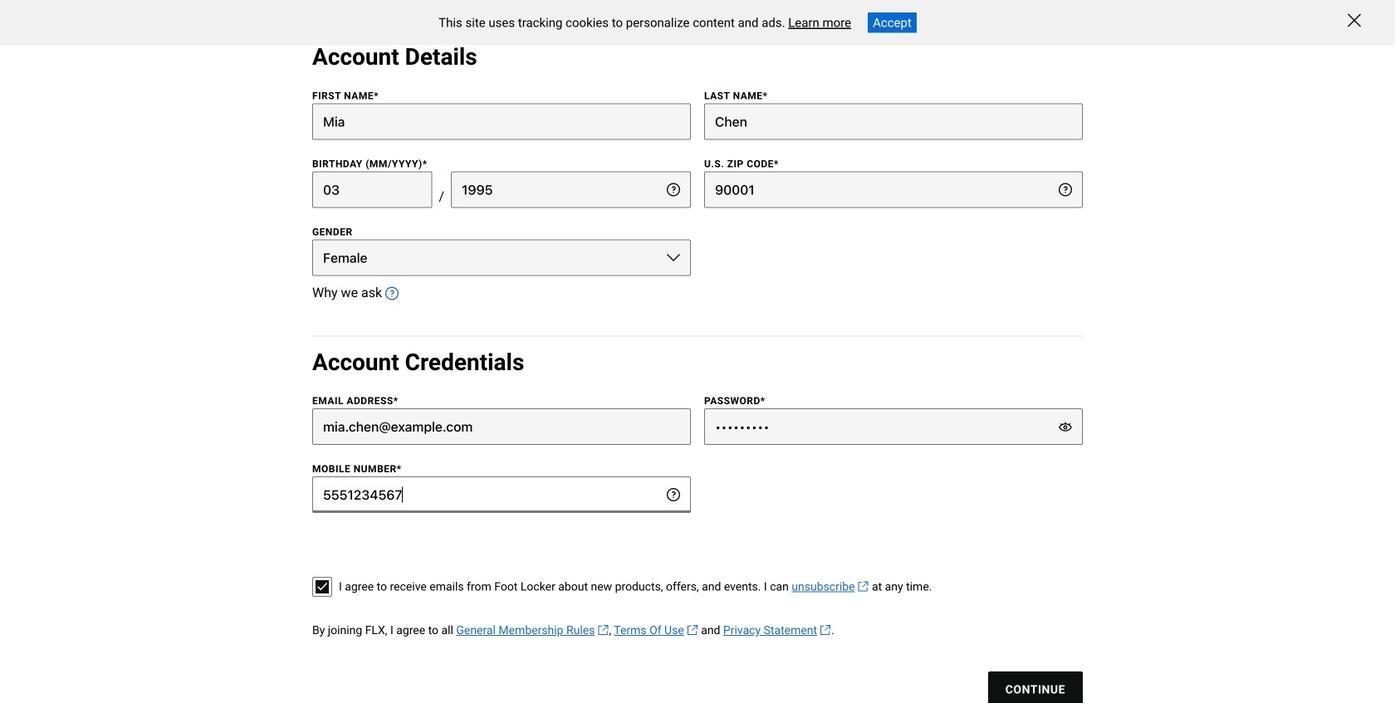 Task type: describe. For each thing, give the bounding box(es) containing it.
cookie banner region
[[0, 0, 1395, 45]]

2 more information image from the top
[[667, 488, 680, 502]]

1 horizontal spatial more information image
[[1059, 183, 1072, 196]]

close image
[[1348, 14, 1361, 27]]



Task type: locate. For each thing, give the bounding box(es) containing it.
1 vertical spatial more information image
[[667, 488, 680, 502]]

None telephone field
[[312, 477, 691, 513]]

required element
[[374, 90, 379, 102], [763, 90, 768, 102], [774, 158, 779, 170], [393, 395, 398, 407], [761, 395, 765, 407], [397, 464, 402, 475]]

show password image
[[1059, 420, 1072, 434]]

0 vertical spatial more information image
[[1059, 183, 1072, 196]]

None text field
[[704, 171, 1083, 208]]

more information image
[[667, 183, 680, 196], [667, 488, 680, 502]]

None text field
[[312, 103, 691, 140], [704, 103, 1083, 140], [312, 171, 432, 208], [451, 171, 691, 208], [312, 103, 691, 140], [704, 103, 1083, 140], [312, 171, 432, 208], [451, 171, 691, 208]]

0 horizontal spatial more information image
[[385, 287, 399, 300]]

0 vertical spatial more information image
[[667, 183, 680, 196]]

None password field
[[704, 409, 1083, 445]]

None email field
[[312, 409, 691, 445]]

1 more information image from the top
[[667, 183, 680, 196]]

1 vertical spatial more information image
[[385, 287, 399, 300]]

more information image
[[1059, 183, 1072, 196], [385, 287, 399, 300]]



Task type: vqa. For each thing, say whether or not it's contained in the screenshot.
Privacy banner region on the bottom right of page
no



